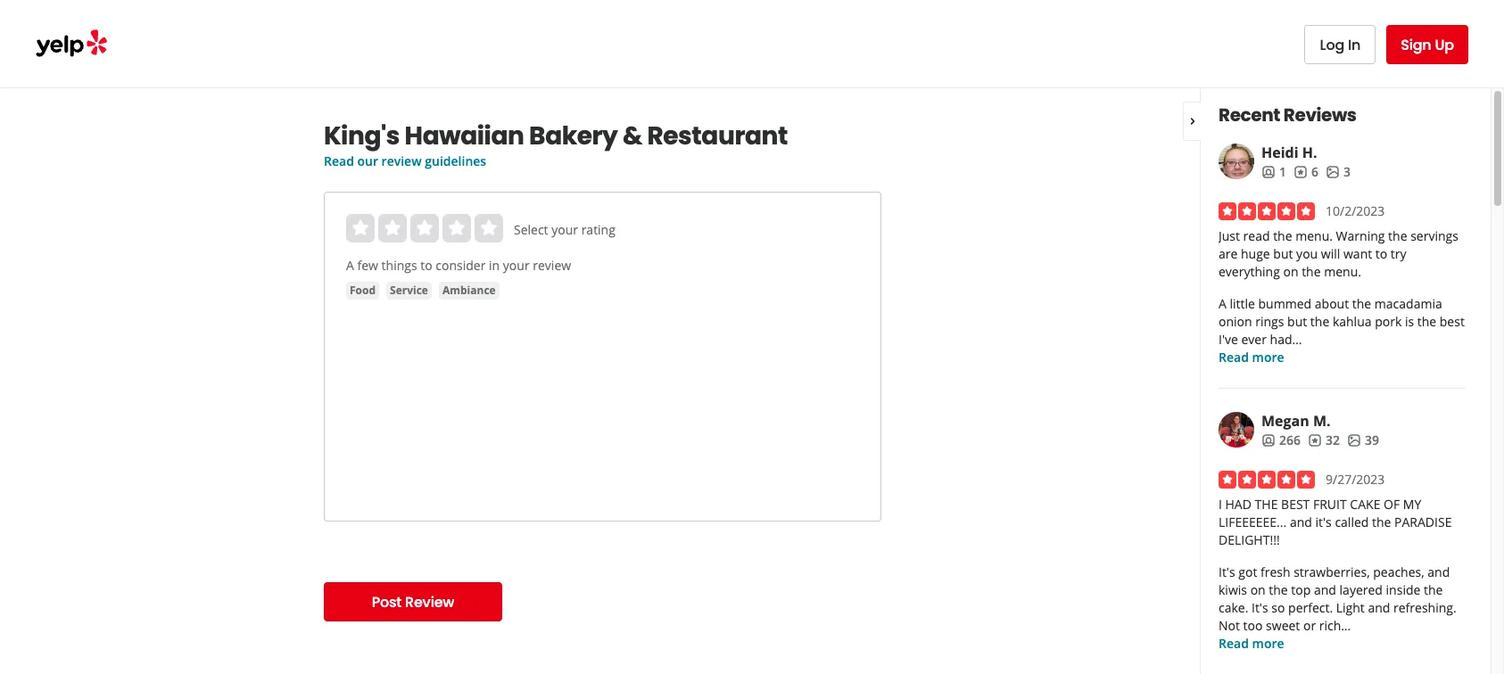Task type: vqa. For each thing, say whether or not it's contained in the screenshot.
5 star rating IMAGE to the bottom
yes



Task type: locate. For each thing, give the bounding box(es) containing it.
but inside a little bummed about the macadamia onion rings but the kahlua pork is the best i've ever had…
[[1288, 313, 1308, 330]]

1 horizontal spatial 16 photos v2 image
[[1347, 434, 1362, 448]]

friends element containing 266
[[1262, 432, 1301, 450]]

the inside i had the best fruit cake of my lifeeeeee... and it's called the paradise delight!!!
[[1373, 514, 1392, 531]]

delight!!!
[[1219, 532, 1280, 549]]

servings
[[1411, 228, 1459, 245]]

more for megan m.
[[1252, 635, 1285, 652]]

1 more from the top
[[1252, 349, 1285, 366]]

read more
[[1219, 349, 1285, 366], [1219, 635, 1285, 652]]

you
[[1297, 245, 1318, 262]]

0 horizontal spatial it's
[[1219, 564, 1236, 581]]

1 vertical spatial reviews element
[[1308, 432, 1340, 450]]

guidelines
[[425, 153, 487, 170]]

are
[[1219, 245, 1238, 262]]

1 vertical spatial but
[[1288, 313, 1308, 330]]

1 vertical spatial on
[[1251, 582, 1266, 599]]

2 more from the top
[[1252, 635, 1285, 652]]

0 vertical spatial review
[[382, 153, 422, 170]]

a little bummed about the macadamia onion rings but the kahlua pork is the best i've ever had…
[[1219, 295, 1465, 348]]

2 5 star rating image from the top
[[1219, 471, 1315, 489]]

0 horizontal spatial on
[[1251, 582, 1266, 599]]

photos element containing 39
[[1347, 432, 1380, 450]]

1 friends element from the top
[[1262, 163, 1287, 181]]

your right in
[[503, 257, 530, 274]]

friends element down megan in the bottom right of the page
[[1262, 432, 1301, 450]]

5 star rating image
[[1219, 203, 1315, 220], [1219, 471, 1315, 489]]

i had the best fruit cake of my lifeeeeee... and it's called the paradise delight!!!
[[1219, 496, 1452, 549]]

1 vertical spatial photos element
[[1347, 432, 1380, 450]]

friends element containing 1
[[1262, 163, 1287, 181]]

1 vertical spatial read more button
[[1219, 635, 1285, 653]]

the down of
[[1373, 514, 1392, 531]]

best
[[1440, 313, 1465, 330]]

read down i've
[[1219, 349, 1249, 366]]

16 friends v2 image
[[1262, 165, 1276, 179]]

heidi
[[1262, 143, 1299, 162]]

1 vertical spatial read more
[[1219, 635, 1285, 652]]

paradise
[[1395, 514, 1452, 531]]

a left 'few' on the left
[[346, 257, 354, 274]]

photos element right 6
[[1326, 163, 1351, 181]]

0 vertical spatial your
[[552, 221, 578, 238]]

read more for heidi h.
[[1219, 349, 1285, 366]]

layered
[[1340, 582, 1383, 599]]

0 vertical spatial it's
[[1219, 564, 1236, 581]]

1 horizontal spatial a
[[1219, 295, 1227, 312]]

on down got
[[1251, 582, 1266, 599]]

read more button for megan m.
[[1219, 635, 1285, 653]]

to right the things
[[421, 257, 433, 274]]

None radio
[[443, 214, 471, 243]]

close sidebar icon image
[[1186, 114, 1200, 128], [1186, 114, 1200, 128]]

review down select your rating
[[533, 257, 571, 274]]

1 vertical spatial friends element
[[1262, 432, 1301, 450]]

the down you
[[1302, 263, 1321, 280]]

m.
[[1314, 411, 1331, 431]]

0 vertical spatial 16 photos v2 image
[[1326, 165, 1340, 179]]

1 vertical spatial a
[[1219, 295, 1227, 312]]

the right read
[[1274, 228, 1293, 245]]

1 vertical spatial review
[[533, 257, 571, 274]]

a few things to consider in your review
[[346, 257, 571, 274]]

read more down too
[[1219, 635, 1285, 652]]

read more button down too
[[1219, 635, 1285, 653]]

None radio
[[346, 214, 375, 243], [378, 214, 407, 243], [410, 214, 439, 243], [475, 214, 503, 243], [346, 214, 375, 243], [378, 214, 407, 243], [410, 214, 439, 243], [475, 214, 503, 243]]

read down the not
[[1219, 635, 1249, 652]]

read more for megan m.
[[1219, 635, 1285, 652]]

2 vertical spatial read
[[1219, 635, 1249, 652]]

1 read more from the top
[[1219, 349, 1285, 366]]

to inside just read the menu. warning the servings are huge but you will want to try everything on the menu.
[[1376, 245, 1388, 262]]

so
[[1272, 600, 1285, 617]]

0 vertical spatial read more button
[[1219, 349, 1285, 367]]

1 vertical spatial 5 star rating image
[[1219, 471, 1315, 489]]

read more button
[[1219, 349, 1285, 367], [1219, 635, 1285, 653]]

reviews element down m.
[[1308, 432, 1340, 450]]

5 star rating image for heidi h.
[[1219, 203, 1315, 220]]

king's hawaiian bakery & restaurant link
[[324, 119, 882, 153]]

review right the our
[[382, 153, 422, 170]]

kiwis
[[1219, 582, 1248, 599]]

friends element down heidi
[[1262, 163, 1287, 181]]

photos element right 32
[[1347, 432, 1380, 450]]

read inside king's hawaiian bakery & restaurant read our review guidelines
[[324, 153, 354, 170]]

reviews element containing 6
[[1294, 163, 1319, 181]]

reviews element containing 32
[[1308, 432, 1340, 450]]

1 horizontal spatial review
[[533, 257, 571, 274]]

it's
[[1219, 564, 1236, 581], [1252, 600, 1269, 617]]

h.
[[1303, 143, 1318, 162]]

1 5 star rating image from the top
[[1219, 203, 1315, 220]]

0 vertical spatial a
[[346, 257, 354, 274]]

39
[[1365, 432, 1380, 449]]

a for a little bummed about the macadamia onion rings but the kahlua pork is the best i've ever had…
[[1219, 295, 1227, 312]]

your
[[552, 221, 578, 238], [503, 257, 530, 274]]

more
[[1252, 349, 1285, 366], [1252, 635, 1285, 652]]

inside
[[1386, 582, 1421, 599]]

and down layered
[[1368, 600, 1391, 617]]

best
[[1282, 496, 1310, 513]]

cake
[[1350, 496, 1381, 513]]

had
[[1226, 496, 1252, 513]]

6
[[1312, 163, 1319, 180]]

is
[[1405, 313, 1415, 330]]

but
[[1274, 245, 1293, 262], [1288, 313, 1308, 330]]

16 review v2 image left 32
[[1308, 434, 1323, 448]]

0 vertical spatial photos element
[[1326, 163, 1351, 181]]

read more down ever at right
[[1219, 349, 1285, 366]]

reviews element
[[1294, 163, 1319, 181], [1308, 432, 1340, 450]]

0 horizontal spatial 16 photos v2 image
[[1326, 165, 1340, 179]]

post review button
[[324, 583, 502, 622]]

on inside just read the menu. warning the servings are huge but you will want to try everything on the menu.
[[1284, 263, 1299, 280]]

menu. down will
[[1324, 263, 1362, 280]]

it's left so
[[1252, 600, 1269, 617]]

my
[[1404, 496, 1422, 513]]

up
[[1435, 34, 1455, 55]]

had…
[[1270, 331, 1302, 348]]

16 photos v2 image left "39"
[[1347, 434, 1362, 448]]

on down you
[[1284, 263, 1299, 280]]

0 vertical spatial on
[[1284, 263, 1299, 280]]

1 horizontal spatial to
[[1376, 245, 1388, 262]]

fresh
[[1261, 564, 1291, 581]]

rating
[[582, 221, 616, 238]]

16 photos v2 image
[[1326, 165, 1340, 179], [1347, 434, 1362, 448]]

lifeeeeee...
[[1219, 514, 1287, 531]]

perfect.
[[1289, 600, 1333, 617]]

macadamia
[[1375, 295, 1443, 312]]

16 review v2 image left 6
[[1294, 165, 1308, 179]]

sign up
[[1401, 34, 1455, 55]]

0 vertical spatial more
[[1252, 349, 1285, 366]]

16 review v2 image
[[1294, 165, 1308, 179], [1308, 434, 1323, 448]]

hawaiian
[[405, 119, 524, 153]]

2 read more from the top
[[1219, 635, 1285, 652]]

on
[[1284, 263, 1299, 280], [1251, 582, 1266, 599]]

the
[[1274, 228, 1293, 245], [1389, 228, 1408, 245], [1302, 263, 1321, 280], [1353, 295, 1372, 312], [1311, 313, 1330, 330], [1418, 313, 1437, 330], [1373, 514, 1392, 531], [1269, 582, 1288, 599], [1424, 582, 1443, 599]]

photos element
[[1326, 163, 1351, 181], [1347, 432, 1380, 450]]

1 horizontal spatial it's
[[1252, 600, 1269, 617]]

to left try
[[1376, 245, 1388, 262]]

more down sweet
[[1252, 635, 1285, 652]]

5 star rating image up read
[[1219, 203, 1315, 220]]

friends element
[[1262, 163, 1287, 181], [1262, 432, 1301, 450]]

but up had…
[[1288, 313, 1308, 330]]

but inside just read the menu. warning the servings are huge but you will want to try everything on the menu.
[[1274, 245, 1293, 262]]

0 vertical spatial but
[[1274, 245, 1293, 262]]

your left rating
[[552, 221, 578, 238]]

read more button down ever at right
[[1219, 349, 1285, 367]]

5 star rating image up the
[[1219, 471, 1315, 489]]

review
[[405, 592, 455, 613]]

0 vertical spatial read
[[324, 153, 354, 170]]

but left you
[[1274, 245, 1293, 262]]

0 vertical spatial menu.
[[1296, 228, 1333, 245]]

9/27/2023
[[1326, 471, 1385, 488]]

reviews element down h.
[[1294, 163, 1319, 181]]

0 horizontal spatial to
[[421, 257, 433, 274]]

photo of megan m. image
[[1219, 412, 1255, 448]]

and
[[1290, 514, 1313, 531], [1428, 564, 1450, 581], [1314, 582, 1337, 599], [1368, 600, 1391, 617]]

and down best
[[1290, 514, 1313, 531]]

0 vertical spatial reviews element
[[1294, 163, 1319, 181]]

1 vertical spatial more
[[1252, 635, 1285, 652]]

0 horizontal spatial review
[[382, 153, 422, 170]]

0 vertical spatial friends element
[[1262, 163, 1287, 181]]

1 vertical spatial 16 photos v2 image
[[1347, 434, 1362, 448]]

16 photos v2 image left '3'
[[1326, 165, 1340, 179]]

a left little
[[1219, 295, 1227, 312]]

rings
[[1256, 313, 1285, 330]]

a
[[346, 257, 354, 274], [1219, 295, 1227, 312]]

0 horizontal spatial a
[[346, 257, 354, 274]]

1 horizontal spatial on
[[1284, 263, 1299, 280]]

1 read more button from the top
[[1219, 349, 1285, 367]]

16 review v2 image for h.
[[1294, 165, 1308, 179]]

2 friends element from the top
[[1262, 432, 1301, 450]]

it's up the kiwis
[[1219, 564, 1236, 581]]

1 vertical spatial 16 review v2 image
[[1308, 434, 1323, 448]]

friends element for heidi h.
[[1262, 163, 1287, 181]]

1 vertical spatial read
[[1219, 349, 1249, 366]]

the right is
[[1418, 313, 1437, 330]]

too
[[1244, 618, 1263, 634]]

not
[[1219, 618, 1240, 634]]

menu.
[[1296, 228, 1333, 245], [1324, 263, 1362, 280]]

read left the our
[[324, 153, 354, 170]]

restaurant
[[647, 119, 788, 153]]

0 vertical spatial 16 review v2 image
[[1294, 165, 1308, 179]]

more for heidi h.
[[1252, 349, 1285, 366]]

a inside a little bummed about the macadamia onion rings but the kahlua pork is the best i've ever had…
[[1219, 295, 1227, 312]]

review inside king's hawaiian bakery & restaurant read our review guidelines
[[382, 153, 422, 170]]

photos element containing 3
[[1326, 163, 1351, 181]]

menu. up you
[[1296, 228, 1333, 245]]

0 vertical spatial read more
[[1219, 349, 1285, 366]]

2 read more button from the top
[[1219, 635, 1285, 653]]

1 vertical spatial it's
[[1252, 600, 1269, 617]]

more down ever at right
[[1252, 349, 1285, 366]]

ambiance
[[443, 283, 496, 298]]

read for megan m.
[[1219, 635, 1249, 652]]

1 vertical spatial your
[[503, 257, 530, 274]]

king's hawaiian bakery & restaurant read our review guidelines
[[324, 119, 788, 170]]

recent
[[1219, 103, 1281, 128]]

0 vertical spatial 5 star rating image
[[1219, 203, 1315, 220]]

&
[[623, 119, 642, 153]]



Task type: describe. For each thing, give the bounding box(es) containing it.
bummed
[[1259, 295, 1312, 312]]

read more button for heidi h.
[[1219, 349, 1285, 367]]

bakery
[[529, 119, 618, 153]]

the up refreshing. at bottom
[[1424, 582, 1443, 599]]

just read the menu. warning the servings are huge but you will want to try everything on the menu.
[[1219, 228, 1459, 280]]

pork
[[1375, 313, 1402, 330]]

and inside i had the best fruit cake of my lifeeeeee... and it's called the paradise delight!!!
[[1290, 514, 1313, 531]]

review for few
[[533, 257, 571, 274]]

and down strawberries,
[[1314, 582, 1337, 599]]

try
[[1391, 245, 1407, 262]]

the down about
[[1311, 313, 1330, 330]]

in
[[1348, 34, 1361, 55]]

i've
[[1219, 331, 1239, 348]]

3
[[1344, 163, 1351, 180]]

16 photos v2 image for megan m.
[[1347, 434, 1362, 448]]

onion
[[1219, 313, 1253, 330]]

cake.
[[1219, 600, 1249, 617]]

in
[[489, 257, 500, 274]]

photos element for heidi h.
[[1326, 163, 1351, 181]]

few
[[357, 257, 378, 274]]

sweet
[[1266, 618, 1300, 634]]

the
[[1255, 496, 1278, 513]]

heidi h.
[[1262, 143, 1318, 162]]

will
[[1321, 245, 1341, 262]]

select your rating
[[514, 221, 616, 238]]

read our review guidelines link
[[324, 153, 487, 170]]

want
[[1344, 245, 1373, 262]]

reviews
[[1284, 103, 1357, 128]]

a for a few things to consider in your review
[[346, 257, 354, 274]]

food
[[350, 283, 376, 298]]

refreshing.
[[1394, 600, 1457, 617]]

got
[[1239, 564, 1258, 581]]

things
[[382, 257, 417, 274]]

megan m.
[[1262, 411, 1331, 431]]

16 review v2 image for m.
[[1308, 434, 1323, 448]]

photos element for megan m.
[[1347, 432, 1380, 450]]

megan
[[1262, 411, 1310, 431]]

little
[[1230, 295, 1255, 312]]

32
[[1326, 432, 1340, 449]]

of
[[1384, 496, 1400, 513]]

king's
[[324, 119, 400, 153]]

it's
[[1316, 514, 1332, 531]]

1 vertical spatial menu.
[[1324, 263, 1362, 280]]

log
[[1320, 34, 1345, 55]]

friends element for megan m.
[[1262, 432, 1301, 450]]

log in button
[[1305, 25, 1376, 64]]

and up refreshing. at bottom
[[1428, 564, 1450, 581]]

5 star rating image for megan m.
[[1219, 471, 1315, 489]]

huge
[[1241, 245, 1270, 262]]

266
[[1280, 432, 1301, 449]]

reviews element for h.
[[1294, 163, 1319, 181]]

read
[[1244, 228, 1270, 245]]

peaches,
[[1374, 564, 1425, 581]]

our
[[357, 153, 378, 170]]

sign
[[1401, 34, 1432, 55]]

just
[[1219, 228, 1240, 245]]

on inside it's got fresh strawberries, peaches, and kiwis on the top and layered inside the cake. it's so perfect. light and refreshing. not too sweet or rich…
[[1251, 582, 1266, 599]]

photo of heidi h. image
[[1219, 144, 1255, 179]]

16 friends v2 image
[[1262, 434, 1276, 448]]

sign up button
[[1387, 25, 1469, 64]]

strawberries,
[[1294, 564, 1370, 581]]

1
[[1280, 163, 1287, 180]]

post review
[[372, 592, 455, 613]]

rich…
[[1320, 618, 1351, 634]]

the up 'kahlua'
[[1353, 295, 1372, 312]]

warning
[[1336, 228, 1385, 245]]

log in
[[1320, 34, 1361, 55]]

read for heidi h.
[[1219, 349, 1249, 366]]

consider
[[436, 257, 486, 274]]

top
[[1292, 582, 1311, 599]]

0 horizontal spatial your
[[503, 257, 530, 274]]

rating element
[[346, 214, 503, 243]]

or
[[1304, 618, 1316, 634]]

it's got fresh strawberries, peaches, and kiwis on the top and layered inside the cake. it's so perfect. light and refreshing. not too sweet or rich…
[[1219, 564, 1457, 634]]

i
[[1219, 496, 1222, 513]]

recent reviews
[[1219, 103, 1357, 128]]

kahlua
[[1333, 313, 1372, 330]]

ever
[[1242, 331, 1267, 348]]

select
[[514, 221, 548, 238]]

10/2/2023
[[1326, 203, 1385, 220]]

review for hawaiian
[[382, 153, 422, 170]]

reviews element for m.
[[1308, 432, 1340, 450]]

about
[[1315, 295, 1349, 312]]

the up so
[[1269, 582, 1288, 599]]

16 photos v2 image for heidi h.
[[1326, 165, 1340, 179]]

post
[[372, 592, 402, 613]]

1 horizontal spatial your
[[552, 221, 578, 238]]

called
[[1335, 514, 1369, 531]]

the up try
[[1389, 228, 1408, 245]]

everything
[[1219, 263, 1280, 280]]



